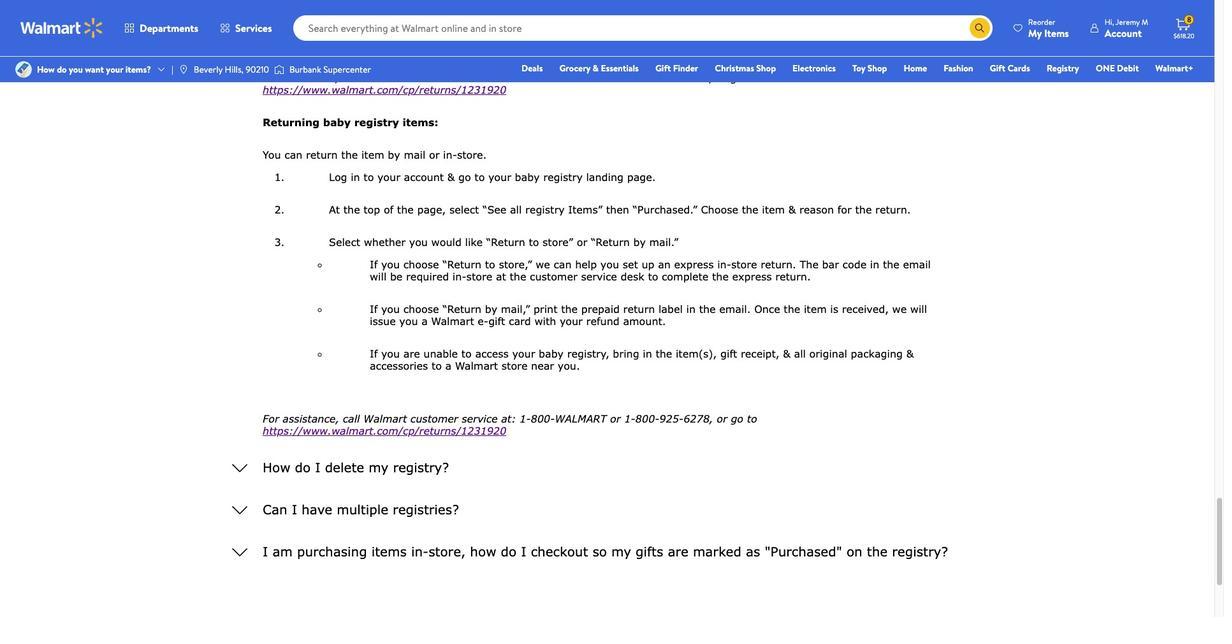 Task type: describe. For each thing, give the bounding box(es) containing it.
electronics
[[793, 62, 836, 75]]

Walmart Site-Wide search field
[[293, 15, 993, 41]]

christmas
[[715, 62, 754, 75]]

burbank supercenter
[[289, 63, 371, 76]]

gift finder
[[655, 62, 698, 75]]

burbank
[[289, 63, 321, 76]]

how
[[37, 63, 55, 76]]

grocery & essentials
[[559, 62, 639, 75]]

&
[[593, 62, 599, 75]]

gift for gift finder
[[655, 62, 671, 75]]

you
[[69, 63, 83, 76]]

toy
[[852, 62, 865, 75]]

hi, jeremy m account
[[1105, 16, 1148, 40]]

gift cards link
[[984, 61, 1036, 75]]

walmart+ link
[[1150, 61, 1199, 75]]

items?
[[125, 63, 151, 76]]

finder
[[673, 62, 698, 75]]

want
[[85, 63, 104, 76]]

hills,
[[225, 63, 244, 76]]

beverly
[[194, 63, 223, 76]]

 image for beverly hills, 90210
[[178, 64, 189, 75]]

shop for christmas shop
[[756, 62, 776, 75]]

fashion
[[944, 62, 973, 75]]

reorder
[[1028, 16, 1055, 27]]

account
[[1105, 26, 1142, 40]]

grocery & essentials link
[[554, 61, 644, 75]]

supercenter
[[323, 63, 371, 76]]

Search search field
[[293, 15, 993, 41]]

deals link
[[516, 61, 549, 75]]

your
[[106, 63, 123, 76]]

m
[[1142, 16, 1148, 27]]

how do you want your items?
[[37, 63, 151, 76]]

deals
[[521, 62, 543, 75]]

one
[[1096, 62, 1115, 75]]



Task type: locate. For each thing, give the bounding box(es) containing it.
home link
[[898, 61, 933, 75]]

toy shop
[[852, 62, 887, 75]]

walmart image
[[20, 18, 103, 38]]

1 horizontal spatial  image
[[274, 63, 284, 76]]

0 horizontal spatial  image
[[178, 64, 189, 75]]

christmas shop
[[715, 62, 776, 75]]

cards
[[1008, 62, 1030, 75]]

90210
[[246, 63, 269, 76]]

christmas shop link
[[709, 61, 782, 75]]

my
[[1028, 26, 1042, 40]]

 image for burbank supercenter
[[274, 63, 284, 76]]

gift left finder
[[655, 62, 671, 75]]

departments button
[[113, 13, 209, 43]]

1 horizontal spatial gift
[[990, 62, 1005, 75]]

8
[[1187, 14, 1191, 25]]

essentials
[[601, 62, 639, 75]]

one debit
[[1096, 62, 1139, 75]]

|
[[172, 63, 173, 76]]

gift
[[655, 62, 671, 75], [990, 62, 1005, 75]]

gift cards
[[990, 62, 1030, 75]]

one debit link
[[1090, 61, 1145, 75]]

walmart+
[[1155, 62, 1193, 75]]

reorder my items
[[1028, 16, 1069, 40]]

registry
[[1047, 62, 1079, 75]]

$618.20
[[1174, 31, 1195, 40]]

electronics link
[[787, 61, 842, 75]]

shop for toy shop
[[867, 62, 887, 75]]

 image right |
[[178, 64, 189, 75]]

debit
[[1117, 62, 1139, 75]]

do
[[57, 63, 67, 76]]

1 horizontal spatial shop
[[867, 62, 887, 75]]

1 gift from the left
[[655, 62, 671, 75]]

home
[[904, 62, 927, 75]]

gift left cards
[[990, 62, 1005, 75]]

gift for gift cards
[[990, 62, 1005, 75]]

registry link
[[1041, 61, 1085, 75]]

grocery
[[559, 62, 590, 75]]

items
[[1044, 26, 1069, 40]]

8 $618.20
[[1174, 14, 1195, 40]]

services
[[235, 21, 272, 35]]

services button
[[209, 13, 283, 43]]

2 shop from the left
[[867, 62, 887, 75]]

 image
[[274, 63, 284, 76], [178, 64, 189, 75]]

shop right christmas
[[756, 62, 776, 75]]

search icon image
[[975, 23, 985, 33]]

departments
[[140, 21, 198, 35]]

shop
[[756, 62, 776, 75], [867, 62, 887, 75]]

beverly hills, 90210
[[194, 63, 269, 76]]

fashion link
[[938, 61, 979, 75]]

jeremy
[[1116, 16, 1140, 27]]

0 horizontal spatial gift
[[655, 62, 671, 75]]

hi,
[[1105, 16, 1114, 27]]

1 shop from the left
[[756, 62, 776, 75]]

0 horizontal spatial shop
[[756, 62, 776, 75]]

toy shop link
[[847, 61, 893, 75]]

 image right the 90210 in the left of the page
[[274, 63, 284, 76]]

gift finder link
[[650, 61, 704, 75]]

2 gift from the left
[[990, 62, 1005, 75]]

 image
[[15, 61, 32, 78]]

shop right the toy
[[867, 62, 887, 75]]



Task type: vqa. For each thing, say whether or not it's contained in the screenshot.
Gift Cards's GIFT
yes



